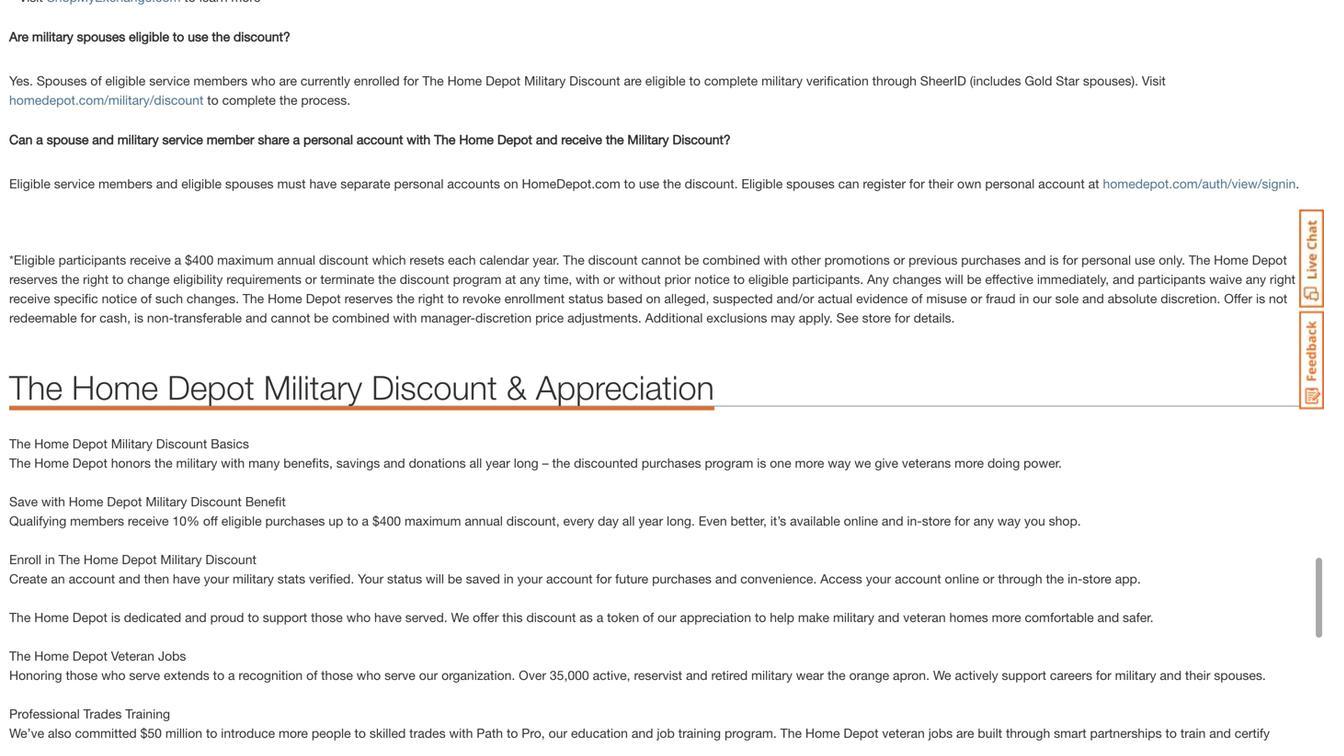 Task type: locate. For each thing, give the bounding box(es) containing it.
train
[[1181, 726, 1206, 741]]

to up suspected at the right
[[734, 272, 745, 287]]

0 horizontal spatial $400
[[185, 252, 214, 268]]

discount inside the home depot military discount basics the home depot honors the military with many benefits, savings and donations all year long – the discounted purchases program is one more way we give veterans more doing power.
[[156, 436, 207, 452]]

with inside the save with home depot military discount benefit qualifying members receive 10% off eligible purchases up to a $400 maximum annual discount, every day all year long. even better, it's available online and in-store for any way you shop.
[[41, 494, 65, 510]]

our
[[1033, 291, 1052, 306], [658, 610, 677, 626], [419, 668, 438, 683], [549, 726, 568, 741]]

store inside the save with home depot military discount benefit qualifying members receive 10% off eligible purchases up to a $400 maximum annual discount, every day all year long. even better, it's available online and in-store for any way you shop.
[[923, 514, 951, 529]]

for inside the home depot veteran jobs honoring those who serve extends to a recognition of those who serve our organization. over 35,000 active, reservist and retired military wear the orange apron. we actively support careers for military and their spouses.
[[1097, 668, 1112, 683]]

1 vertical spatial in-
[[1068, 572, 1083, 587]]

1 vertical spatial program
[[705, 456, 754, 471]]

any inside the save with home depot military discount benefit qualifying members receive 10% off eligible purchases up to a $400 maximum annual discount, every day all year long. even better, it's available online and in-store for any way you shop.
[[974, 514, 995, 529]]

1 horizontal spatial their
[[1186, 668, 1211, 683]]

0 horizontal spatial serve
[[129, 668, 160, 683]]

online
[[844, 514, 879, 529], [945, 572, 980, 587]]

reserves
[[9, 272, 58, 287], [345, 291, 393, 306]]

can
[[9, 132, 33, 147]]

0 horizontal spatial their
[[929, 176, 954, 191]]

the inside enroll in the home depot military discount create an account and then have your military stats verified. your status will be saved in your account for future purchases and convenience. access your account online or through the in-store app.
[[1047, 572, 1065, 587]]

participants.
[[793, 272, 864, 287]]

0 horizontal spatial participants
[[59, 252, 126, 268]]

depot inside the home depot veteran jobs honoring those who serve extends to a recognition of those who serve our organization. over 35,000 active, reservist and retired military wear the orange apron. we actively support careers for military and their spouses.
[[72, 649, 108, 664]]

homes
[[950, 610, 989, 626]]

right up specific
[[83, 272, 109, 287]]

veteran inside professional trades training we've also committed $50 million to introduce more people to skilled trades with path to pro, our education and job training program. the home depot veteran jobs are built through smart partnerships to train and certify separating military for new careers.
[[883, 726, 925, 741]]

depot inside professional trades training we've also committed $50 million to introduce more people to skilled trades with path to pro, our education and job training program. the home depot veteran jobs are built through smart partnerships to train and certify separating military for new careers.
[[844, 726, 879, 741]]

in right "saved"
[[504, 572, 514, 587]]

support down stats
[[263, 610, 307, 626]]

more left "people"
[[279, 726, 308, 741]]

participants up specific
[[59, 252, 126, 268]]

discount left as
[[527, 610, 576, 626]]

more left 'doing'
[[955, 456, 985, 471]]

2 vertical spatial through
[[1007, 726, 1051, 741]]

2 vertical spatial store
[[1083, 572, 1112, 587]]

other
[[792, 252, 821, 268]]

1 horizontal spatial way
[[998, 514, 1021, 529]]

purchases inside the home depot military discount basics the home depot honors the military with many benefits, savings and donations all year long – the discounted purchases program is one more way we give veterans more doing power.
[[642, 456, 702, 471]]

0 vertical spatial status
[[569, 291, 604, 306]]

members right qualifying
[[70, 514, 124, 529]]

to right extends
[[213, 668, 225, 683]]

of inside yes. spouses of eligible service members who are currently enrolled for the home depot military discount are eligible to complete military verification through sheerid (includes gold star spouses). visit homedepot.com/military/discount to complete the process.
[[91, 73, 102, 88]]

through left sheerid
[[873, 73, 917, 88]]

2 horizontal spatial any
[[1246, 272, 1267, 287]]

enrolled
[[354, 73, 400, 88]]

benefit
[[245, 494, 286, 510]]

1 vertical spatial status
[[387, 572, 422, 587]]

basics
[[211, 436, 249, 452]]

store left app. at right bottom
[[1083, 572, 1112, 587]]

on inside *eligible participants receive a $400 maximum annual discount which resets each calendar year. the discount cannot be combined with other promotions or previous purchases and is for personal use only. the home depot reserves the right to change eligibility requirements or terminate the discount program at any time, with or without prior notice to eligible participants. any changes will be effective immediately, and participants waive any right to receive specific notice of such changes. the home depot reserves the right to revoke enrollment status based on alleged, suspected and/or actual evidence of misuse or fraud in our sole and absolute discretion. offer is not redeemable for cash, is non-transferable and cannot be combined with manager-discretion price adjustments. additional exclusions may apply. see store for details.
[[646, 291, 661, 306]]

for inside yes. spouses of eligible service members who are currently enrolled for the home depot military discount are eligible to complete military verification through sheerid (includes gold star spouses). visit homedepot.com/military/discount to complete the process.
[[404, 73, 419, 88]]

1 horizontal spatial program
[[705, 456, 754, 471]]

use left only.
[[1135, 252, 1156, 268]]

the inside professional trades training we've also committed $50 million to introduce more people to skilled trades with path to pro, our education and job training program. the home depot veteran jobs are built through smart partnerships to train and certify separating military for new careers.
[[781, 726, 802, 741]]

1 horizontal spatial complete
[[705, 73, 758, 88]]

1 vertical spatial maximum
[[405, 514, 461, 529]]

1 vertical spatial store
[[923, 514, 951, 529]]

to up discount?
[[690, 73, 701, 88]]

notice up cash,
[[102, 291, 137, 306]]

way left we on the bottom right of page
[[828, 456, 851, 471]]

0 horizontal spatial in
[[45, 552, 55, 568]]

actively
[[955, 668, 999, 683]]

is
[[1050, 252, 1059, 268], [1257, 291, 1266, 306], [134, 310, 144, 326], [757, 456, 767, 471], [111, 610, 120, 626]]

more right "one"
[[795, 456, 825, 471]]

for left you
[[955, 514, 971, 529]]

maximum up requirements at top left
[[217, 252, 274, 268]]

smart
[[1054, 726, 1087, 741]]

1 serve from the left
[[129, 668, 160, 683]]

use inside *eligible participants receive a $400 maximum annual discount which resets each calendar year. the discount cannot be combined with other promotions or previous purchases and is for personal use only. the home depot reserves the right to change eligibility requirements or terminate the discount program at any time, with or without prior notice to eligible participants. any changes will be effective immediately, and participants waive any right to receive specific notice of such changes. the home depot reserves the right to revoke enrollment status based on alleged, suspected and/or actual evidence of misuse or fraud in our sole and absolute discretion. offer is not redeemable for cash, is non-transferable and cannot be combined with manager-discretion price adjustments. additional exclusions may apply. see store for details.
[[1135, 252, 1156, 268]]

wear
[[797, 668, 824, 683]]

or inside enroll in the home depot military discount create an account and then have your military stats verified. your status will be saved in your account for future purchases and convenience. access your account online or through the in-store app.
[[983, 572, 995, 587]]

1 horizontal spatial use
[[639, 176, 660, 191]]

use left discount?
[[188, 29, 208, 44]]

long
[[514, 456, 539, 471]]

for right enrolled
[[404, 73, 419, 88]]

serve down veteran
[[129, 668, 160, 683]]

online up homes
[[945, 572, 980, 587]]

any up offer
[[1246, 272, 1267, 287]]

support left careers
[[1002, 668, 1047, 683]]

we right apron.
[[934, 668, 952, 683]]

a
[[36, 132, 43, 147], [293, 132, 300, 147], [175, 252, 181, 268], [362, 514, 369, 529], [597, 610, 604, 626], [228, 668, 235, 683]]

through inside enroll in the home depot military discount create an account and then have your military stats verified. your status will be saved in your account for future purchases and convenience. access your account online or through the in-store app.
[[999, 572, 1043, 587]]

purchases up effective
[[962, 252, 1021, 268]]

1 horizontal spatial $400
[[373, 514, 401, 529]]

the
[[423, 73, 444, 88], [434, 132, 456, 147], [563, 252, 585, 268], [1190, 252, 1211, 268], [243, 291, 264, 306], [9, 368, 63, 407], [9, 436, 31, 452], [9, 456, 31, 471], [59, 552, 80, 568], [9, 610, 31, 626], [9, 649, 31, 664], [781, 726, 802, 741]]

which
[[372, 252, 406, 268]]

of down change
[[141, 291, 152, 306]]

0 vertical spatial store
[[863, 310, 892, 326]]

and inside the home depot military discount basics the home depot honors the military with many benefits, savings and donations all year long – the discounted purchases program is one more way we give veterans more doing power.
[[384, 456, 406, 471]]

all right donations
[[470, 456, 482, 471]]

will inside enroll in the home depot military discount create an account and then have your military stats verified. your status will be saved in your account for future purchases and convenience. access your account online or through the in-store app.
[[426, 572, 444, 587]]

a inside the save with home depot military discount benefit qualifying members receive 10% off eligible purchases up to a $400 maximum annual discount, every day all year long. even better, it's available online and in-store for any way you shop.
[[362, 514, 369, 529]]

year
[[486, 456, 510, 471], [639, 514, 663, 529]]

complete up 'member'
[[222, 92, 276, 108]]

have right must
[[310, 176, 337, 191]]

0 vertical spatial program
[[453, 272, 502, 287]]

own
[[958, 176, 982, 191]]

our inside *eligible participants receive a $400 maximum annual discount which resets each calendar year. the discount cannot be combined with other promotions or previous purchases and is for personal use only. the home depot reserves the right to change eligibility requirements or terminate the discount program at any time, with or without prior notice to eligible participants. any changes will be effective immediately, and participants waive any right to receive specific notice of such changes. the home depot reserves the right to revoke enrollment status based on alleged, suspected and/or actual evidence of misuse or fraud in our sole and absolute discretion. offer is not redeemable for cash, is non-transferable and cannot be combined with manager-discretion price adjustments. additional exclusions may apply. see store for details.
[[1033, 291, 1052, 306]]

depot inside enroll in the home depot military discount create an account and then have your military stats verified. your status will be saved in your account for future purchases and convenience. access your account online or through the in-store app.
[[122, 552, 157, 568]]

store inside *eligible participants receive a $400 maximum annual discount which resets each calendar year. the discount cannot be combined with other promotions or previous purchases and is for personal use only. the home depot reserves the right to change eligibility requirements or terminate the discount program at any time, with or without prior notice to eligible participants. any changes will be effective immediately, and participants waive any right to receive specific notice of such changes. the home depot reserves the right to revoke enrollment status based on alleged, suspected and/or actual evidence of misuse or fraud in our sole and absolute discretion. offer is not redeemable for cash, is non-transferable and cannot be combined with manager-discretion price adjustments. additional exclusions may apply. see store for details.
[[863, 310, 892, 326]]

use left discount.
[[639, 176, 660, 191]]

in up an
[[45, 552, 55, 568]]

way left you
[[998, 514, 1021, 529]]

such
[[155, 291, 183, 306]]

1 horizontal spatial eligible
[[742, 176, 783, 191]]

through inside professional trades training we've also committed $50 million to introduce more people to skilled trades with path to pro, our education and job training program. the home depot veteran jobs are built through smart partnerships to train and certify separating military for new careers.
[[1007, 726, 1051, 741]]

military inside the home depot military discount basics the home depot honors the military with many benefits, savings and donations all year long – the discounted purchases program is one more way we give veterans more doing power.
[[176, 456, 217, 471]]

2 horizontal spatial spouses
[[787, 176, 835, 191]]

is left dedicated
[[111, 610, 120, 626]]

0 horizontal spatial store
[[863, 310, 892, 326]]

serve
[[129, 668, 160, 683], [385, 668, 416, 683]]

your up this at the bottom of page
[[518, 572, 543, 587]]

1 horizontal spatial combined
[[703, 252, 761, 268]]

depot
[[486, 73, 521, 88], [498, 132, 533, 147], [1253, 252, 1288, 268], [306, 291, 341, 306], [168, 368, 255, 407], [72, 436, 108, 452], [72, 456, 108, 471], [107, 494, 142, 510], [122, 552, 157, 568], [72, 610, 108, 626], [72, 649, 108, 664], [844, 726, 879, 741]]

and inside the save with home depot military discount benefit qualifying members receive 10% off eligible purchases up to a $400 maximum annual discount, every day all year long. even better, it's available online and in-store for any way you shop.
[[882, 514, 904, 529]]

members inside the save with home depot military discount benefit qualifying members receive 10% off eligible purchases up to a $400 maximum annual discount, every day all year long. even better, it's available online and in-store for any way you shop.
[[70, 514, 124, 529]]

0 vertical spatial will
[[946, 272, 964, 287]]

0 horizontal spatial will
[[426, 572, 444, 587]]

active,
[[593, 668, 631, 683]]

a up eligibility
[[175, 252, 181, 268]]

people
[[312, 726, 351, 741]]

military inside professional trades training we've also committed $50 million to introduce more people to skilled trades with path to pro, our education and job training program. the home depot veteran jobs are built through smart partnerships to train and certify separating military for new careers.
[[73, 746, 115, 748]]

military inside the save with home depot military discount benefit qualifying members receive 10% off eligible purchases up to a $400 maximum annual discount, every day all year long. even better, it's available online and in-store for any way you shop.
[[146, 494, 187, 510]]

on down without at the left of the page
[[646, 291, 661, 306]]

gold
[[1025, 73, 1053, 88]]

your right access
[[866, 572, 892, 587]]

store down evidence
[[863, 310, 892, 326]]

0 horizontal spatial are
[[279, 73, 297, 88]]

1 vertical spatial we
[[934, 668, 952, 683]]

or left the fraud
[[971, 291, 983, 306]]

yes.
[[9, 73, 33, 88]]

for inside professional trades training we've also committed $50 million to introduce more people to skilled trades with path to pro, our education and job training program. the home depot veteran jobs are built through smart partnerships to train and certify separating military for new careers.
[[118, 746, 134, 748]]

combined down terminate
[[332, 310, 390, 326]]

0 horizontal spatial online
[[844, 514, 879, 529]]

homedepot.com/military/discount
[[9, 92, 204, 108]]

1 vertical spatial on
[[646, 291, 661, 306]]

program.
[[725, 726, 777, 741]]

discretion.
[[1161, 291, 1221, 306]]

for left future
[[597, 572, 612, 587]]

0 horizontal spatial reserves
[[9, 272, 58, 287]]

on right accounts
[[504, 176, 519, 191]]

offer
[[473, 610, 499, 626]]

each
[[448, 252, 476, 268]]

0 horizontal spatial way
[[828, 456, 851, 471]]

0 horizontal spatial in-
[[908, 514, 923, 529]]

are inside professional trades training we've also committed $50 million to introduce more people to skilled trades with path to pro, our education and job training program. the home depot veteran jobs are built through smart partnerships to train and certify separating military for new careers.
[[957, 726, 975, 741]]

(includes
[[970, 73, 1022, 88]]

1 vertical spatial cannot
[[271, 310, 311, 326]]

2 vertical spatial members
[[70, 514, 124, 529]]

1 eligible from the left
[[9, 176, 50, 191]]

1 horizontal spatial status
[[569, 291, 604, 306]]

effective
[[986, 272, 1034, 287]]

2 horizontal spatial in
[[1020, 291, 1030, 306]]

support inside the home depot veteran jobs honoring those who serve extends to a recognition of those who serve our organization. over 35,000 active, reservist and retired military wear the orange apron. we actively support careers for military and their spouses.
[[1002, 668, 1047, 683]]

0 vertical spatial notice
[[695, 272, 730, 287]]

give
[[875, 456, 899, 471]]

create
[[9, 572, 47, 587]]

$400 right up
[[373, 514, 401, 529]]

on
[[504, 176, 519, 191], [646, 291, 661, 306]]

safer.
[[1123, 610, 1154, 626]]

1 horizontal spatial reserves
[[345, 291, 393, 306]]

a left recognition
[[228, 668, 235, 683]]

all inside the save with home depot military discount benefit qualifying members receive 10% off eligible purchases up to a $400 maximum annual discount, every day all year long. even better, it's available online and in-store for any way you shop.
[[623, 514, 635, 529]]

any left you
[[974, 514, 995, 529]]

1 vertical spatial online
[[945, 572, 980, 587]]

skilled
[[370, 726, 406, 741]]

discount?
[[234, 29, 290, 44]]

right up not
[[1271, 272, 1296, 287]]

0 vertical spatial annual
[[277, 252, 316, 268]]

transferable
[[174, 310, 242, 326]]

year.
[[533, 252, 560, 268]]

$400
[[185, 252, 214, 268], [373, 514, 401, 529]]

apron.
[[893, 668, 930, 683]]

1 vertical spatial at
[[505, 272, 516, 287]]

personal inside *eligible participants receive a $400 maximum annual discount which resets each calendar year. the discount cannot be combined with other promotions or previous purchases and is for personal use only. the home depot reserves the right to change eligibility requirements or terminate the discount program at any time, with or without prior notice to eligible participants. any changes will be effective immediately, and participants waive any right to receive specific notice of such changes. the home depot reserves the right to revoke enrollment status based on alleged, suspected and/or actual evidence of misuse or fraud in our sole and absolute discretion. offer is not redeemable for cash, is non-transferable and cannot be combined with manager-discretion price adjustments. additional exclusions may apply. see store for details.
[[1082, 252, 1132, 268]]

manager-
[[421, 310, 476, 326]]

1 vertical spatial $400
[[373, 514, 401, 529]]

0 horizontal spatial your
[[204, 572, 229, 587]]

0 vertical spatial use
[[188, 29, 208, 44]]

purchases right future
[[652, 572, 712, 587]]

0 vertical spatial maximum
[[217, 252, 274, 268]]

careers.
[[165, 746, 211, 748]]

cannot down requirements at top left
[[271, 310, 311, 326]]

jobs
[[158, 649, 186, 664]]

35,000
[[550, 668, 589, 683]]

over
[[519, 668, 547, 683]]

0 vertical spatial through
[[873, 73, 917, 88]]

1 vertical spatial combined
[[332, 310, 390, 326]]

careers
[[1051, 668, 1093, 683]]

cannot up prior
[[642, 252, 681, 268]]

serve up skilled
[[385, 668, 416, 683]]

more inside professional trades training we've also committed $50 million to introduce more people to skilled trades with path to pro, our education and job training program. the home depot veteran jobs are built through smart partnerships to train and certify separating military for new careers.
[[279, 726, 308, 741]]

for left new
[[118, 746, 134, 748]]

enroll in the home depot military discount create an account and then have your military stats verified. your status will be saved in your account for future purchases and convenience. access your account online or through the in-store app.
[[9, 552, 1142, 587]]

1 vertical spatial will
[[426, 572, 444, 587]]

1 horizontal spatial in-
[[1068, 572, 1083, 587]]

power.
[[1024, 456, 1063, 471]]

maximum down donations
[[405, 514, 461, 529]]

the home depot military discount basics the home depot honors the military with many benefits, savings and donations all year long – the discounted purchases program is one more way we give veterans more doing power.
[[9, 436, 1063, 471]]

their inside the home depot veteran jobs honoring those who serve extends to a recognition of those who serve our organization. over 35,000 active, reservist and retired military wear the orange apron. we actively support careers for military and their spouses.
[[1186, 668, 1211, 683]]

receive up change
[[130, 252, 171, 268]]

all inside the home depot military discount basics the home depot honors the military with many benefits, savings and donations all year long – the discounted purchases program is one more way we give veterans more doing power.
[[470, 456, 482, 471]]

help
[[770, 610, 795, 626]]

their
[[929, 176, 954, 191], [1186, 668, 1211, 683]]

trades
[[83, 707, 122, 722]]

is inside the home depot military discount basics the home depot honors the military with many benefits, savings and donations all year long – the discounted purchases program is one more way we give veterans more doing power.
[[757, 456, 767, 471]]

million
[[165, 726, 202, 741]]

0 horizontal spatial right
[[83, 272, 109, 287]]

can
[[839, 176, 860, 191]]

1 vertical spatial veteran
[[883, 726, 925, 741]]

all right day
[[623, 514, 635, 529]]

we
[[451, 610, 469, 626], [934, 668, 952, 683]]

professional
[[9, 707, 80, 722]]

homedepot.com/military/discount link
[[9, 92, 204, 108]]

veteran left homes
[[904, 610, 946, 626]]

military inside yes. spouses of eligible service members who are currently enrolled for the home depot military discount are eligible to complete military verification through sheerid (includes gold star spouses). visit homedepot.com/military/discount to complete the process.
[[762, 73, 803, 88]]

members up 'member'
[[194, 73, 248, 88]]

0 horizontal spatial status
[[387, 572, 422, 587]]

members
[[194, 73, 248, 88], [98, 176, 153, 191], [70, 514, 124, 529]]

a inside the home depot veteran jobs honoring those who serve extends to a recognition of those who serve our organization. over 35,000 active, reservist and retired military wear the orange apron. we actively support careers for military and their spouses.
[[228, 668, 235, 683]]

0 vertical spatial way
[[828, 456, 851, 471]]

1 horizontal spatial store
[[923, 514, 951, 529]]

0 vertical spatial participants
[[59, 252, 126, 268]]

with inside the home depot military discount basics the home depot honors the military with many benefits, savings and donations all year long – the discounted purchases program is one more way we give veterans more doing power.
[[221, 456, 245, 471]]

military inside enroll in the home depot military discount create an account and then have your military stats verified. your status will be saved in your account for future purchases and convenience. access your account online or through the in-store app.
[[233, 572, 274, 587]]

store down 'veterans'
[[923, 514, 951, 529]]

0 vertical spatial on
[[504, 176, 519, 191]]

is left non-
[[134, 310, 144, 326]]

available
[[790, 514, 841, 529]]

eligible inside the save with home depot military discount benefit qualifying members receive 10% off eligible purchases up to a $400 maximum annual discount, every day all year long. even better, it's available online and in-store for any way you shop.
[[222, 514, 262, 529]]

1 vertical spatial their
[[1186, 668, 1211, 683]]

of up homedepot.com/military/discount link
[[91, 73, 102, 88]]

program left "one"
[[705, 456, 754, 471]]

$400 up eligibility
[[185, 252, 214, 268]]

1 horizontal spatial your
[[518, 572, 543, 587]]

2 horizontal spatial use
[[1135, 252, 1156, 268]]

resets
[[410, 252, 445, 268]]

prior
[[665, 272, 691, 287]]

spouses left 'can'
[[787, 176, 835, 191]]

2 serve from the left
[[385, 668, 416, 683]]

0 vertical spatial in
[[1020, 291, 1030, 306]]

in- down 'veterans'
[[908, 514, 923, 529]]

participants down only.
[[1139, 272, 1206, 287]]

discount inside the save with home depot military discount benefit qualifying members receive 10% off eligible purchases up to a $400 maximum annual discount, every day all year long. even better, it's available online and in-store for any way you shop.
[[191, 494, 242, 510]]

spouses up spouses
[[77, 29, 125, 44]]

annual inside *eligible participants receive a $400 maximum annual discount which resets each calendar year. the discount cannot be combined with other promotions or previous purchases and is for personal use only. the home depot reserves the right to change eligibility requirements or terminate the discount program at any time, with or without prior notice to eligible participants. any changes will be effective immediately, and participants waive any right to receive specific notice of such changes. the home depot reserves the right to revoke enrollment status based on alleged, suspected and/or actual evidence of misuse or fraud in our sole and absolute discretion. offer is not redeemable for cash, is non-transferable and cannot be combined with manager-discretion price adjustments. additional exclusions may apply. see store for details.
[[277, 252, 316, 268]]

2 horizontal spatial your
[[866, 572, 892, 587]]

who down your
[[347, 610, 371, 626]]

their left own at the right
[[929, 176, 954, 191]]

1 horizontal spatial serve
[[385, 668, 416, 683]]

0 vertical spatial members
[[194, 73, 248, 88]]

star
[[1056, 73, 1080, 88]]

purchases up long.
[[642, 456, 702, 471]]

veteran for homes
[[904, 610, 946, 626]]

1 vertical spatial participants
[[1139, 272, 1206, 287]]

savings
[[337, 456, 380, 471]]

2 horizontal spatial have
[[374, 610, 402, 626]]

0 horizontal spatial annual
[[277, 252, 316, 268]]

will up served.
[[426, 572, 444, 587]]

account
[[357, 132, 403, 147], [1039, 176, 1085, 191], [69, 572, 115, 587], [546, 572, 593, 587], [895, 572, 942, 587]]

1 horizontal spatial we
[[934, 668, 952, 683]]

2 vertical spatial in
[[504, 572, 514, 587]]

it's
[[771, 514, 787, 529]]

1 vertical spatial through
[[999, 572, 1043, 587]]

home
[[448, 73, 482, 88], [459, 132, 494, 147], [1215, 252, 1249, 268], [268, 291, 302, 306], [72, 368, 158, 407], [34, 436, 69, 452], [34, 456, 69, 471], [69, 494, 103, 510], [84, 552, 118, 568], [34, 610, 69, 626], [34, 649, 69, 664], [806, 726, 840, 741]]

0 horizontal spatial year
[[486, 456, 510, 471]]

service down spouse
[[54, 176, 95, 191]]

any
[[868, 272, 890, 287]]

at inside *eligible participants receive a $400 maximum annual discount which resets each calendar year. the discount cannot be combined with other promotions or previous purchases and is for personal use only. the home depot reserves the right to change eligibility requirements or terminate the discount program at any time, with or without prior notice to eligible participants. any changes will be effective immediately, and participants waive any right to receive specific notice of such changes. the home depot reserves the right to revoke enrollment status based on alleged, suspected and/or actual evidence of misuse or fraud in our sole and absolute discretion. offer is not redeemable for cash, is non-transferable and cannot be combined with manager-discretion price adjustments. additional exclusions may apply. see store for details.
[[505, 272, 516, 287]]

eligible
[[9, 176, 50, 191], [742, 176, 783, 191]]

purchases down benefit in the left of the page
[[265, 514, 325, 529]]

1 horizontal spatial any
[[974, 514, 995, 529]]

discount inside yes. spouses of eligible service members who are currently enrolled for the home depot military discount are eligible to complete military verification through sheerid (includes gold star spouses). visit homedepot.com/military/discount to complete the process.
[[570, 73, 621, 88]]

0 vertical spatial all
[[470, 456, 482, 471]]

status inside enroll in the home depot military discount create an account and then have your military stats verified. your status will be saved in your account for future purchases and convenience. access your account online or through the in-store app.
[[387, 572, 422, 587]]

to left change
[[112, 272, 124, 287]]

0 horizontal spatial eligible
[[9, 176, 50, 191]]

0 horizontal spatial program
[[453, 272, 502, 287]]

your
[[204, 572, 229, 587], [518, 572, 543, 587], [866, 572, 892, 587]]

0 vertical spatial $400
[[185, 252, 214, 268]]

0 vertical spatial their
[[929, 176, 954, 191]]

through up comfortable on the bottom right of the page
[[999, 572, 1043, 587]]

our right pro,
[[549, 726, 568, 741]]

personal up immediately,
[[1082, 252, 1132, 268]]

year inside the save with home depot military discount benefit qualifying members receive 10% off eligible purchases up to a $400 maximum annual discount, every day all year long. even better, it's available online and in-store for any way you shop.
[[639, 514, 663, 529]]

saved
[[466, 572, 500, 587]]

$400 inside *eligible participants receive a $400 maximum annual discount which resets each calendar year. the discount cannot be combined with other promotions or previous purchases and is for personal use only. the home depot reserves the right to change eligibility requirements or terminate the discount program at any time, with or without prior notice to eligible participants. any changes will be effective immediately, and participants waive any right to receive specific notice of such changes. the home depot reserves the right to revoke enrollment status based on alleged, suspected and/or actual evidence of misuse or fraud in our sole and absolute discretion. offer is not redeemable for cash, is non-transferable and cannot be combined with manager-discretion price adjustments. additional exclusions may apply. see store for details.
[[185, 252, 214, 268]]

1 horizontal spatial spouses
[[225, 176, 274, 191]]

1 horizontal spatial notice
[[695, 272, 730, 287]]

have right then
[[173, 572, 200, 587]]

0 vertical spatial veteran
[[904, 610, 946, 626]]

built
[[978, 726, 1003, 741]]

our left organization.
[[419, 668, 438, 683]]

in- inside enroll in the home depot military discount create an account and then have your military stats verified. your status will be saved in your account for future purchases and convenience. access your account online or through the in-store app.
[[1068, 572, 1083, 587]]

1 vertical spatial in
[[45, 552, 55, 568]]

*eligible participants receive a $400 maximum annual discount which resets each calendar year. the discount cannot be combined with other promotions or previous purchases and is for personal use only. the home depot reserves the right to change eligibility requirements or terminate the discount program at any time, with or without prior notice to eligible participants. any changes will be effective immediately, and participants waive any right to receive specific notice of such changes. the home depot reserves the right to revoke enrollment status based on alleged, suspected and/or actual evidence of misuse or fraud in our sole and absolute discretion. offer is not redeemable for cash, is non-transferable and cannot be combined with manager-discretion price adjustments. additional exclusions may apply. see store for details.
[[9, 252, 1311, 326]]

notice up alleged,
[[695, 272, 730, 287]]

1 vertical spatial notice
[[102, 291, 137, 306]]

service down are military spouses eligible to use the discount?
[[149, 73, 190, 88]]

0 vertical spatial support
[[263, 610, 307, 626]]

reserves down terminate
[[345, 291, 393, 306]]

0 horizontal spatial notice
[[102, 291, 137, 306]]

0 horizontal spatial maximum
[[217, 252, 274, 268]]

without
[[619, 272, 661, 287]]

suspected
[[713, 291, 773, 306]]

military left stats
[[233, 572, 274, 587]]



Task type: vqa. For each thing, say whether or not it's contained in the screenshot.
HOME LINK
no



Task type: describe. For each thing, give the bounding box(es) containing it.
maximum inside *eligible participants receive a $400 maximum annual discount which resets each calendar year. the discount cannot be combined with other promotions or previous purchases and is for personal use only. the home depot reserves the right to change eligibility requirements or terminate the discount program at any time, with or without prior notice to eligible participants. any changes will be effective immediately, and participants waive any right to receive specific notice of such changes. the home depot reserves the right to revoke enrollment status based on alleged, suspected and/or actual evidence of misuse or fraud in our sole and absolute discretion. offer is not redeemable for cash, is non-transferable and cannot be combined with manager-discretion price adjustments. additional exclusions may apply. see store for details.
[[217, 252, 274, 268]]

to left pro,
[[507, 726, 518, 741]]

our inside the home depot veteran jobs honoring those who serve extends to a recognition of those who serve our organization. over 35,000 active, reservist and retired military wear the orange apron. we actively support careers for military and their spouses.
[[419, 668, 438, 683]]

a right can
[[36, 132, 43, 147]]

fraud
[[986, 291, 1016, 306]]

you
[[1025, 514, 1046, 529]]

0 vertical spatial complete
[[705, 73, 758, 88]]

0 horizontal spatial combined
[[332, 310, 390, 326]]

many
[[248, 456, 280, 471]]

donations
[[409, 456, 466, 471]]

qualifying
[[9, 514, 66, 529]]

evidence
[[857, 291, 908, 306]]

2 your from the left
[[518, 572, 543, 587]]

0 horizontal spatial complete
[[222, 92, 276, 108]]

military right are
[[32, 29, 73, 44]]

service inside yes. spouses of eligible service members who are currently enrolled for the home depot military discount are eligible to complete military verification through sheerid (includes gold star spouses). visit homedepot.com/military/discount to complete the process.
[[149, 73, 190, 88]]

2 vertical spatial service
[[54, 176, 95, 191]]

military inside enroll in the home depot military discount create an account and then have your military stats verified. your status will be saved in your account for future purchases and convenience. access your account online or through the in-store app.
[[160, 552, 202, 568]]

receive inside the save with home depot military discount benefit qualifying members receive 10% off eligible purchases up to a $400 maximum annual discount, every day all year long. even better, it's available online and in-store for any way you shop.
[[128, 514, 169, 529]]

be up prior
[[685, 252, 699, 268]]

misuse
[[927, 291, 968, 306]]

revoke
[[463, 291, 501, 306]]

comfortable
[[1025, 610, 1095, 626]]

more right homes
[[992, 610, 1022, 626]]

spouse
[[47, 132, 89, 147]]

0 horizontal spatial use
[[188, 29, 208, 44]]

is left not
[[1257, 291, 1266, 306]]

additional
[[646, 310, 703, 326]]

homedepot.com
[[522, 176, 621, 191]]

home inside professional trades training we've also committed $50 million to introduce more people to skilled trades with path to pro, our education and job training program. the home depot veteran jobs are built through smart partnerships to train and certify separating military for new careers.
[[806, 726, 840, 741]]

personal right separate
[[394, 176, 444, 191]]

1 vertical spatial reserves
[[345, 291, 393, 306]]

for down evidence
[[895, 310, 911, 326]]

price
[[536, 310, 564, 326]]

3 your from the left
[[866, 572, 892, 587]]

immediately,
[[1038, 272, 1110, 287]]

adjustments.
[[568, 310, 642, 326]]

home inside yes. spouses of eligible service members who are currently enrolled for the home depot military discount are eligible to complete military verification through sheerid (includes gold star spouses). visit homedepot.com/military/discount to complete the process.
[[448, 73, 482, 88]]

those down verified.
[[311, 610, 343, 626]]

better,
[[731, 514, 767, 529]]

training
[[125, 707, 170, 722]]

purchases inside *eligible participants receive a $400 maximum annual discount which resets each calendar year. the discount cannot be combined with other promotions or previous purchases and is for personal use only. the home depot reserves the right to change eligibility requirements or terminate the discount program at any time, with or without prior notice to eligible participants. any changes will be effective immediately, and participants waive any right to receive specific notice of such changes. the home depot reserves the right to revoke enrollment status based on alleged, suspected and/or actual evidence of misuse or fraud in our sole and absolute discretion. offer is not redeemable for cash, is non-transferable and cannot be combined with manager-discretion price adjustments. additional exclusions may apply. see store for details.
[[962, 252, 1021, 268]]

token
[[607, 610, 640, 626]]

as
[[580, 610, 593, 626]]

to left help
[[755, 610, 767, 626]]

2 horizontal spatial right
[[1271, 272, 1296, 287]]

may
[[771, 310, 796, 326]]

to left skilled
[[355, 726, 366, 741]]

recognition
[[239, 668, 303, 683]]

every
[[564, 514, 595, 529]]

access
[[821, 572, 863, 587]]

professional trades training we've also committed $50 million to introduce more people to skilled trades with path to pro, our education and job training program. the home depot veteran jobs are built through smart partnerships to train and certify separating military for new careers.
[[9, 707, 1271, 748]]

to right homedepot.com
[[624, 176, 636, 191]]

share
[[258, 132, 290, 147]]

the inside the home depot veteran jobs honoring those who serve extends to a recognition of those who serve our organization. over 35,000 active, reservist and retired military wear the orange apron. we actively support careers for military and their spouses.
[[828, 668, 846, 683]]

1 horizontal spatial are
[[624, 73, 642, 88]]

changes.
[[187, 291, 239, 306]]

or up changes
[[894, 252, 906, 268]]

of right 'token'
[[643, 610, 654, 626]]

trades
[[410, 726, 446, 741]]

0 horizontal spatial cannot
[[271, 310, 311, 326]]

receive up "redeemable"
[[9, 291, 50, 306]]

to up 'member'
[[207, 92, 219, 108]]

one
[[770, 456, 792, 471]]

through inside yes. spouses of eligible service members who are currently enrolled for the home depot military discount are eligible to complete military verification through sheerid (includes gold star spouses). visit homedepot.com/military/discount to complete the process.
[[873, 73, 917, 88]]

annual inside the save with home depot military discount benefit qualifying members receive 10% off eligible purchases up to a $400 maximum annual discount, every day all year long. even better, it's available online and in-store for any way you shop.
[[465, 514, 503, 529]]

home inside enroll in the home depot military discount create an account and then have your military stats verified. your status will be saved in your account for future purchases and convenience. access your account online or through the in-store app.
[[84, 552, 118, 568]]

.
[[1297, 176, 1300, 191]]

$400 inside the save with home depot military discount benefit qualifying members receive 10% off eligible purchases up to a $400 maximum annual discount, every day all year long. even better, it's available online and in-store for any way you shop.
[[373, 514, 401, 529]]

feedback link image
[[1300, 311, 1325, 410]]

store inside enroll in the home depot military discount create an account and then have your military stats verified. your status will be saved in your account for future purchases and convenience. access your account online or through the in-store app.
[[1083, 572, 1112, 587]]

for right register
[[910, 176, 925, 191]]

1 horizontal spatial cannot
[[642, 252, 681, 268]]

with inside professional trades training we've also committed $50 million to introduce more people to skilled trades with path to pro, our education and job training program. the home depot veteran jobs are built through smart partnerships to train and certify separating military for new careers.
[[449, 726, 473, 741]]

be inside enroll in the home depot military discount create an account and then have your military stats verified. your status will be saved in your account for future purchases and convenience. access your account online or through the in-store app.
[[448, 572, 462, 587]]

program inside the home depot military discount basics the home depot honors the military with many benefits, savings and donations all year long – the discounted purchases program is one more way we give veterans more doing power.
[[705, 456, 754, 471]]

we inside the home depot veteran jobs honoring those who serve extends to a recognition of those who serve our organization. over 35,000 active, reservist and retired military wear the orange apron. we actively support careers for military and their spouses.
[[934, 668, 952, 683]]

even
[[699, 514, 727, 529]]

organization.
[[442, 668, 515, 683]]

new
[[137, 746, 161, 748]]

discount up without at the left of the page
[[588, 252, 638, 268]]

day
[[598, 514, 619, 529]]

not
[[1270, 291, 1288, 306]]

long.
[[667, 514, 695, 529]]

the inside the home depot veteran jobs honoring those who serve extends to a recognition of those who serve our organization. over 35,000 active, reservist and retired military wear the orange apron. we actively support careers for military and their spouses.
[[9, 649, 31, 664]]

home inside the home depot veteran jobs honoring those who serve extends to a recognition of those who serve our organization. over 35,000 active, reservist and retired military wear the orange apron. we actively support careers for military and their spouses.
[[34, 649, 69, 664]]

certify
[[1235, 726, 1271, 741]]

the inside enroll in the home depot military discount create an account and then have your military stats verified. your status will be saved in your account for future purchases and convenience. access your account online or through the in-store app.
[[59, 552, 80, 568]]

online inside enroll in the home depot military discount create an account and then have your military stats verified. your status will be saved in your account for future purchases and convenience. access your account online or through the in-store app.
[[945, 572, 980, 587]]

spouses
[[37, 73, 87, 88]]

program inside *eligible participants receive a $400 maximum annual discount which resets each calendar year. the discount cannot be combined with other promotions or previous purchases and is for personal use only. the home depot reserves the right to change eligibility requirements or terminate the discount program at any time, with or without prior notice to eligible participants. any changes will be effective immediately, and participants waive any right to receive specific notice of such changes. the home depot reserves the right to revoke enrollment status based on alleged, suspected and/or actual evidence of misuse or fraud in our sole and absolute discretion. offer is not redeemable for cash, is non-transferable and cannot be combined with manager-discretion price adjustments. additional exclusions may apply. see store for details.
[[453, 272, 502, 287]]

discount,
[[507, 514, 560, 529]]

military inside yes. spouses of eligible service members who are currently enrolled for the home depot military discount are eligible to complete military verification through sheerid (includes gold star spouses). visit homedepot.com/military/discount to complete the process.
[[524, 73, 566, 88]]

personal right own at the right
[[986, 176, 1035, 191]]

1 horizontal spatial right
[[418, 291, 444, 306]]

the inside yes. spouses of eligible service members who are currently enrolled for the home depot military discount are eligible to complete military verification through sheerid (includes gold star spouses). visit homedepot.com/military/discount to complete the process.
[[280, 92, 298, 108]]

&
[[507, 368, 527, 407]]

see
[[837, 310, 859, 326]]

eligible service members and eligible spouses must have separate personal accounts on homedepot.com to use the discount. eligible spouses can register for their own personal account at homedepot.com/auth/view/signin .
[[9, 176, 1300, 191]]

have inside enroll in the home depot military discount create an account and then have your military stats verified. your status will be saved in your account for future purchases and convenience. access your account online or through the in-store app.
[[173, 572, 200, 587]]

to right waive
[[1300, 272, 1311, 287]]

maximum inside the save with home depot military discount benefit qualifying members receive 10% off eligible purchases up to a $400 maximum annual discount, every day all year long. even better, it's available online and in-store for any way you shop.
[[405, 514, 461, 529]]

extends
[[164, 668, 210, 683]]

previous
[[909, 252, 958, 268]]

changes
[[893, 272, 942, 287]]

will inside *eligible participants receive a $400 maximum annual discount which resets each calendar year. the discount cannot be combined with other promotions or previous purchases and is for personal use only. the home depot reserves the right to change eligibility requirements or terminate the discount program at any time, with or without prior notice to eligible participants. any changes will be effective immediately, and participants waive any right to receive specific notice of such changes. the home depot reserves the right to revoke enrollment status based on alleged, suspected and/or actual evidence of misuse or fraud in our sole and absolute discretion. offer is not redeemable for cash, is non-transferable and cannot be combined with manager-discretion price adjustments. additional exclusions may apply. see store for details.
[[946, 272, 964, 287]]

education
[[571, 726, 628, 741]]

absolute
[[1108, 291, 1158, 306]]

personal down process.
[[304, 132, 353, 147]]

depot inside the save with home depot military discount benefit qualifying members receive 10% off eligible purchases up to a $400 maximum annual discount, every day all year long. even better, it's available online and in-store for any way you shop.
[[107, 494, 142, 510]]

to right proud
[[248, 610, 259, 626]]

honoring
[[9, 668, 62, 683]]

to inside the home depot veteran jobs honoring those who serve extends to a recognition of those who serve our organization. over 35,000 active, reservist and retired military wear the orange apron. we actively support careers for military and their spouses.
[[213, 668, 225, 683]]

to inside the save with home depot military discount benefit qualifying members receive 10% off eligible purchases up to a $400 maximum annual discount, every day all year long. even better, it's available online and in-store for any way you shop.
[[347, 514, 359, 529]]

military down safer. at bottom
[[1116, 668, 1157, 683]]

separating
[[9, 746, 70, 748]]

can a spouse and military service member share a personal account with the home depot and receive the military discount?
[[9, 132, 731, 147]]

0 vertical spatial reserves
[[9, 272, 58, 287]]

purchases inside the save with home depot military discount benefit qualifying members receive 10% off eligible purchases up to a $400 maximum annual discount, every day all year long. even better, it's available online and in-store for any way you shop.
[[265, 514, 325, 529]]

who up skilled
[[357, 668, 381, 683]]

also
[[48, 726, 71, 741]]

1 vertical spatial use
[[639, 176, 660, 191]]

only.
[[1159, 252, 1186, 268]]

1 horizontal spatial in
[[504, 572, 514, 587]]

discount inside enroll in the home depot military discount create an account and then have your military stats verified. your status will be saved in your account for future purchases and convenience. access your account online or through the in-store app.
[[206, 552, 257, 568]]

0 horizontal spatial any
[[520, 272, 541, 287]]

who down veteran
[[101, 668, 126, 683]]

0 vertical spatial have
[[310, 176, 337, 191]]

depot inside yes. spouses of eligible service members who are currently enrolled for the home depot military discount are eligible to complete military verification through sheerid (includes gold star spouses). visit homedepot.com/military/discount to complete the process.
[[486, 73, 521, 88]]

convenience.
[[741, 572, 817, 587]]

promotions
[[825, 252, 890, 268]]

status inside *eligible participants receive a $400 maximum annual discount which resets each calendar year. the discount cannot be combined with other promotions or previous purchases and is for personal use only. the home depot reserves the right to change eligibility requirements or terminate the discount program at any time, with or without prior notice to eligible participants. any changes will be effective immediately, and participants waive any right to receive specific notice of such changes. the home depot reserves the right to revoke enrollment status based on alleged, suspected and/or actual evidence of misuse or fraud in our sole and absolute discretion. offer is not redeemable for cash, is non-transferable and cannot be combined with manager-discretion price adjustments. additional exclusions may apply. see store for details.
[[569, 291, 604, 306]]

change
[[127, 272, 170, 287]]

purchases inside enroll in the home depot military discount create an account and then have your military stats verified. your status will be saved in your account for future purchases and convenience. access your account online or through the in-store app.
[[652, 572, 712, 587]]

sheerid
[[921, 73, 967, 88]]

and/or
[[777, 291, 815, 306]]

be up misuse
[[968, 272, 982, 287]]

receive up homedepot.com
[[562, 132, 603, 147]]

doing
[[988, 456, 1021, 471]]

a right as
[[597, 610, 604, 626]]

for down specific
[[81, 310, 96, 326]]

we've
[[9, 726, 44, 741]]

way inside the home depot military discount basics the home depot honors the military with many benefits, savings and donations all year long – the discounted purchases program is one more way we give veterans more doing power.
[[828, 456, 851, 471]]

0 horizontal spatial on
[[504, 176, 519, 191]]

in- inside the save with home depot military discount benefit qualifying members receive 10% off eligible purchases up to a $400 maximum annual discount, every day all year long. even better, it's available online and in-store for any way you shop.
[[908, 514, 923, 529]]

military right make
[[834, 610, 875, 626]]

home inside the save with home depot military discount benefit qualifying members receive 10% off eligible purchases up to a $400 maximum annual discount, every day all year long. even better, it's available online and in-store for any way you shop.
[[69, 494, 103, 510]]

veteran for jobs
[[883, 726, 925, 741]]

of inside the home depot veteran jobs honoring those who serve extends to a recognition of those who serve our organization. over 35,000 active, reservist and retired military wear the orange apron. we actively support careers for military and their spouses.
[[306, 668, 318, 683]]

homedepot.com/auth/view/signin
[[1104, 176, 1297, 191]]

way inside the save with home depot military discount benefit qualifying members receive 10% off eligible purchases up to a $400 maximum annual discount, every day all year long. even better, it's available online and in-store for any way you shop.
[[998, 514, 1021, 529]]

year inside the home depot military discount basics the home depot honors the military with many benefits, savings and donations all year long – the discounted purchases program is one more way we give veterans more doing power.
[[486, 456, 510, 471]]

who inside yes. spouses of eligible service members who are currently enrolled for the home depot military discount are eligible to complete military verification through sheerid (includes gold star spouses). visit homedepot.com/military/discount to complete the process.
[[251, 73, 276, 88]]

to left discount?
[[173, 29, 184, 44]]

military left wear
[[752, 668, 793, 683]]

proud
[[210, 610, 244, 626]]

for up immediately,
[[1063, 252, 1079, 268]]

the home depot is dedicated and proud to support those who have served. we offer this discount as a token of our appreciation to help make military and veteran homes more comfortable and safer.
[[9, 610, 1154, 626]]

1 vertical spatial service
[[162, 132, 203, 147]]

verified.
[[309, 572, 354, 587]]

specific
[[54, 291, 98, 306]]

waive
[[1210, 272, 1243, 287]]

process.
[[301, 92, 351, 108]]

for inside enroll in the home depot military discount create an account and then have your military stats verified. your status will be saved in your account for future purchases and convenience. access your account online or through the in-store app.
[[597, 572, 612, 587]]

0 vertical spatial at
[[1089, 176, 1100, 191]]

0 horizontal spatial we
[[451, 610, 469, 626]]

military down 'homedepot.com/military/discount'
[[118, 132, 159, 147]]

our right 'token'
[[658, 610, 677, 626]]

verification
[[807, 73, 869, 88]]

1 vertical spatial members
[[98, 176, 153, 191]]

discount.
[[685, 176, 738, 191]]

those up trades
[[66, 668, 98, 683]]

the inside yes. spouses of eligible service members who are currently enrolled for the home depot military discount are eligible to complete military verification through sheerid (includes gold star spouses). visit homedepot.com/military/discount to complete the process.
[[423, 73, 444, 88]]

live chat image
[[1300, 210, 1325, 308]]

discount up terminate
[[319, 252, 369, 268]]

to up careers.
[[206, 726, 217, 741]]

a right share
[[293, 132, 300, 147]]

introduce
[[221, 726, 275, 741]]

for inside the save with home depot military discount benefit qualifying members receive 10% off eligible purchases up to a $400 maximum annual discount, every day all year long. even better, it's available online and in-store for any way you shop.
[[955, 514, 971, 529]]

our inside professional trades training we've also committed $50 million to introduce more people to skilled trades with path to pro, our education and job training program. the home depot veteran jobs are built through smart partnerships to train and certify separating military for new careers.
[[549, 726, 568, 741]]

members inside yes. spouses of eligible service members who are currently enrolled for the home depot military discount are eligible to complete military verification through sheerid (includes gold star spouses). visit homedepot.com/military/discount to complete the process.
[[194, 73, 248, 88]]

discount?
[[673, 132, 731, 147]]

2 eligible from the left
[[742, 176, 783, 191]]

exclusions
[[707, 310, 768, 326]]

actual
[[818, 291, 853, 306]]

of down changes
[[912, 291, 923, 306]]

training
[[679, 726, 721, 741]]

eligible inside *eligible participants receive a $400 maximum annual discount which resets each calendar year. the discount cannot be combined with other promotions or previous purchases and is for personal use only. the home depot reserves the right to change eligibility requirements or terminate the discount program at any time, with or without prior notice to eligible participants. any changes will be effective immediately, and participants waive any right to receive specific notice of such changes. the home depot reserves the right to revoke enrollment status based on alleged, suspected and/or actual evidence of misuse or fraud in our sole and absolute discretion. offer is not redeemable for cash, is non-transferable and cannot be combined with manager-discretion price adjustments. additional exclusions may apply. see store for details.
[[749, 272, 789, 287]]

spouses.
[[1215, 668, 1267, 683]]

0 horizontal spatial spouses
[[77, 29, 125, 44]]

partnerships
[[1091, 726, 1163, 741]]

to left the train
[[1166, 726, 1178, 741]]

shop.
[[1049, 514, 1082, 529]]

non-
[[147, 310, 174, 326]]

online inside the save with home depot military discount benefit qualifying members receive 10% off eligible purchases up to a $400 maximum annual discount, every day all year long. even better, it's available online and in-store for any way you shop.
[[844, 514, 879, 529]]

discount down resets
[[400, 272, 450, 287]]

be down terminate
[[314, 310, 329, 326]]

veteran
[[111, 649, 155, 664]]

those up "people"
[[321, 668, 353, 683]]

is up immediately,
[[1050, 252, 1059, 268]]

to up manager-
[[448, 291, 459, 306]]

off
[[203, 514, 218, 529]]

make
[[798, 610, 830, 626]]

homedepot.com/auth/view/signin link
[[1104, 176, 1297, 191]]

or up based
[[604, 272, 615, 287]]

or left terminate
[[305, 272, 317, 287]]

a inside *eligible participants receive a $400 maximum annual discount which resets each calendar year. the discount cannot be combined with other promotions or previous purchases and is for personal use only. the home depot reserves the right to change eligibility requirements or terminate the discount program at any time, with or without prior notice to eligible participants. any changes will be effective immediately, and participants waive any right to receive specific notice of such changes. the home depot reserves the right to revoke enrollment status based on alleged, suspected and/or actual evidence of misuse or fraud in our sole and absolute discretion. offer is not redeemable for cash, is non-transferable and cannot be combined with manager-discretion price adjustments. additional exclusions may apply. see store for details.
[[175, 252, 181, 268]]

military inside the home depot military discount basics the home depot honors the military with many benefits, savings and donations all year long – the discounted purchases program is one more way we give veterans more doing power.
[[111, 436, 153, 452]]

retired
[[712, 668, 748, 683]]

1 your from the left
[[204, 572, 229, 587]]

your
[[358, 572, 384, 587]]

accounts
[[447, 176, 500, 191]]

save with home depot military discount benefit qualifying members receive 10% off eligible purchases up to a $400 maximum annual discount, every day all year long. even better, it's available online and in-store for any way you shop.
[[9, 494, 1082, 529]]

in inside *eligible participants receive a $400 maximum annual discount which resets each calendar year. the discount cannot be combined with other promotions or previous purchases and is for personal use only. the home depot reserves the right to change eligibility requirements or terminate the discount program at any time, with or without prior notice to eligible participants. any changes will be effective immediately, and participants waive any right to receive specific notice of such changes. the home depot reserves the right to revoke enrollment status based on alleged, suspected and/or actual evidence of misuse or fraud in our sole and absolute discretion. offer is not redeemable for cash, is non-transferable and cannot be combined with manager-discretion price adjustments. additional exclusions may apply. see store for details.
[[1020, 291, 1030, 306]]



